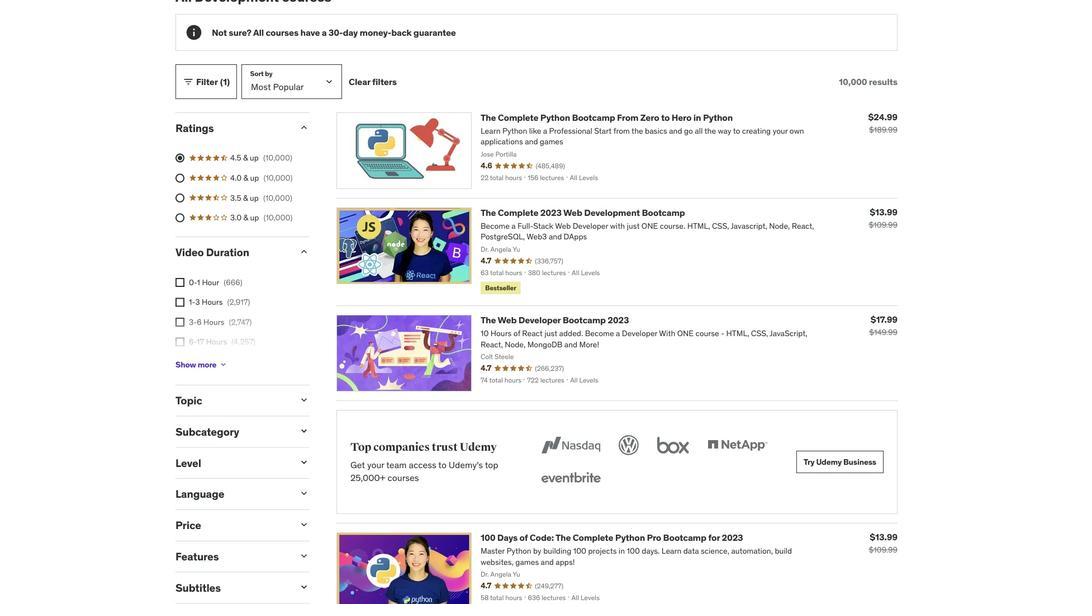 Task type: describe. For each thing, give the bounding box(es) containing it.
small image for features
[[299, 550, 310, 561]]

1 vertical spatial web
[[498, 314, 517, 326]]

the complete python bootcamp from zero to hero in python
[[481, 112, 733, 123]]

1-3 hours (2,917)
[[189, 297, 250, 307]]

from
[[617, 112, 639, 123]]

2 vertical spatial complete
[[573, 532, 614, 543]]

filters
[[372, 76, 397, 87]]

box image
[[655, 433, 692, 457]]

xsmall image for 0-
[[176, 278, 185, 287]]

features button
[[176, 550, 290, 563]]

get
[[351, 459, 365, 471]]

2 horizontal spatial python
[[703, 112, 733, 123]]

of
[[520, 532, 528, 543]]

10,000 results
[[840, 76, 898, 87]]

topic button
[[176, 394, 290, 407]]

(4,257)
[[232, 337, 256, 347]]

$13.99 $109.99 for the complete 2023 web development bootcamp
[[869, 206, 898, 230]]

small image for subtitles
[[299, 581, 310, 593]]

subcategory
[[176, 425, 239, 438]]

(10,000) for 4.0 & up (10,000)
[[264, 173, 293, 183]]

6-17 hours (4,257)
[[189, 337, 256, 347]]

video duration button
[[176, 246, 290, 259]]

bootcamp right "development"
[[642, 207, 685, 218]]

companies
[[374, 440, 430, 454]]

bootcamp right developer
[[563, 314, 606, 326]]

complete for 2023
[[498, 207, 539, 218]]

language button
[[176, 487, 290, 501]]

$109.99 for 100 days of code: the complete python pro bootcamp for 2023
[[869, 545, 898, 555]]

$24.99
[[869, 111, 898, 122]]

3-6 hours (2,747)
[[189, 317, 252, 327]]

hours for 3-6 hours
[[204, 317, 225, 327]]

100 days of code: the complete python pro bootcamp for 2023
[[481, 532, 744, 543]]

hero
[[672, 112, 692, 123]]

$13.99 for the complete 2023 web development bootcamp
[[870, 206, 898, 217]]

show
[[176, 359, 196, 369]]

1-
[[189, 297, 195, 307]]

3-
[[189, 317, 197, 327]]

up for 4.0 & up
[[250, 173, 259, 183]]

code:
[[530, 532, 554, 543]]

small image for subcategory
[[299, 425, 310, 437]]

courses inside "top companies trust udemy get your team access to udemy's top 25,000+ courses"
[[388, 472, 419, 483]]

language
[[176, 487, 224, 501]]

0 vertical spatial courses
[[266, 26, 299, 38]]

bootcamp left for
[[664, 532, 707, 543]]

0 horizontal spatial python
[[541, 112, 570, 123]]

top
[[485, 459, 499, 471]]

subtitles button
[[176, 581, 290, 594]]

xsmall image for 1-
[[176, 298, 185, 307]]

30-
[[329, 26, 343, 38]]

zero
[[641, 112, 660, 123]]

ratings button
[[176, 121, 290, 135]]

money-
[[360, 26, 392, 38]]

(10,000) for 3.0 & up (10,000)
[[264, 212, 293, 223]]

$189.99
[[870, 125, 898, 135]]

video duration
[[176, 246, 249, 259]]

the web developer bootcamp 2023
[[481, 314, 629, 326]]

the for the complete python bootcamp from zero to hero in python
[[481, 112, 496, 123]]

nasdaq image
[[539, 433, 603, 457]]

topic
[[176, 394, 202, 407]]

hours right 17+
[[203, 357, 224, 367]]

100
[[481, 532, 496, 543]]

4.5 & up (10,000)
[[230, 153, 292, 163]]

clear
[[349, 76, 371, 87]]

hours for 6-17 hours
[[206, 337, 227, 347]]

up for 3.5 & up
[[250, 193, 259, 203]]

up for 4.5 & up
[[250, 153, 259, 163]]

& for 4.5
[[243, 153, 248, 163]]

the complete 2023 web development bootcamp link
[[481, 207, 685, 218]]

xsmall image for 3-
[[176, 318, 185, 327]]

0 vertical spatial to
[[662, 112, 670, 123]]

3.5 & up (10,000)
[[230, 193, 292, 203]]

17+
[[189, 357, 201, 367]]

the web developer bootcamp 2023 link
[[481, 314, 629, 326]]

1 horizontal spatial udemy
[[817, 457, 842, 467]]

bootcamp left from
[[572, 112, 616, 123]]

(10,000) for 4.5 & up (10,000)
[[263, 153, 292, 163]]

hour
[[202, 277, 219, 287]]

up for 3.0 & up
[[250, 212, 259, 223]]

xsmall image
[[176, 338, 185, 347]]

17+ hours
[[189, 357, 224, 367]]

for
[[709, 532, 720, 543]]

try udemy business
[[804, 457, 877, 467]]

a
[[322, 26, 327, 38]]

access
[[409, 459, 437, 471]]

filter (1)
[[196, 76, 230, 87]]

$24.99 $189.99
[[869, 111, 898, 135]]

try
[[804, 457, 815, 467]]

10,000
[[840, 76, 868, 87]]

price
[[176, 518, 201, 532]]

17
[[197, 337, 204, 347]]

small image for level
[[299, 457, 310, 468]]

top
[[351, 440, 372, 454]]

4.0
[[230, 173, 242, 183]]

0-
[[189, 277, 197, 287]]

top companies trust udemy get your team access to udemy's top 25,000+ courses
[[351, 440, 499, 483]]

25,000+
[[351, 472, 386, 483]]



Task type: locate. For each thing, give the bounding box(es) containing it.
1 vertical spatial courses
[[388, 472, 419, 483]]

filter
[[196, 76, 218, 87]]

clear filters button
[[349, 64, 397, 99]]

the complete python bootcamp from zero to hero in python link
[[481, 112, 733, 123]]

(1)
[[220, 76, 230, 87]]

3 up from the top
[[250, 193, 259, 203]]

small image
[[299, 246, 310, 257], [299, 425, 310, 437], [299, 457, 310, 468], [299, 519, 310, 530]]

the for the complete 2023 web development bootcamp
[[481, 207, 496, 218]]

to inside "top companies trust udemy get your team access to udemy's top 25,000+ courses"
[[439, 459, 447, 471]]

sure?
[[229, 26, 252, 38]]

(10,000)
[[263, 153, 292, 163], [264, 173, 293, 183], [263, 193, 292, 203], [264, 212, 293, 223]]

$17.99
[[871, 313, 898, 325]]

1 vertical spatial udemy
[[817, 457, 842, 467]]

video
[[176, 246, 204, 259]]

hours for 1-3 hours
[[202, 297, 223, 307]]

$13.99 $109.99
[[869, 206, 898, 230], [869, 531, 898, 555]]

1 small image from the top
[[299, 246, 310, 257]]

6-
[[189, 337, 197, 347]]

1 vertical spatial to
[[439, 459, 447, 471]]

hours right 3
[[202, 297, 223, 307]]

& right 4.0
[[244, 173, 248, 183]]

your
[[367, 459, 385, 471]]

2 vertical spatial 2023
[[722, 532, 744, 543]]

trust
[[432, 440, 458, 454]]

to right zero
[[662, 112, 670, 123]]

$109.99 for the complete 2023 web development bootcamp
[[869, 220, 898, 230]]

small image for language
[[299, 488, 310, 499]]

1 & from the top
[[243, 153, 248, 163]]

up right the 3.0
[[250, 212, 259, 223]]

0 horizontal spatial 2023
[[541, 207, 562, 218]]

& right the 3.0
[[244, 212, 248, 223]]

4 up from the top
[[250, 212, 259, 223]]

1 vertical spatial complete
[[498, 207, 539, 218]]

$109.99
[[869, 220, 898, 230], [869, 545, 898, 555]]

1
[[197, 277, 200, 287]]

3 & from the top
[[243, 193, 248, 203]]

& for 4.0
[[244, 173, 248, 183]]

subtitles
[[176, 581, 221, 594]]

4 & from the top
[[244, 212, 248, 223]]

&
[[243, 153, 248, 163], [244, 173, 248, 183], [243, 193, 248, 203], [244, 212, 248, 223]]

netapp image
[[706, 433, 770, 457]]

0 vertical spatial complete
[[498, 112, 539, 123]]

(10,000) up 4.0 & up (10,000)
[[263, 153, 292, 163]]

(10,000) down 3.5 & up (10,000)
[[264, 212, 293, 223]]

0 horizontal spatial web
[[498, 314, 517, 326]]

the
[[481, 112, 496, 123], [481, 207, 496, 218], [481, 314, 496, 326], [556, 532, 571, 543]]

3
[[195, 297, 200, 307]]

0 horizontal spatial udemy
[[460, 440, 497, 454]]

not
[[212, 26, 227, 38]]

(10,000) down 4.0 & up (10,000)
[[263, 193, 292, 203]]

courses down team
[[388, 472, 419, 483]]

4 small image from the top
[[299, 519, 310, 530]]

$17.99 $149.99
[[870, 313, 898, 337]]

udemy up udemy's
[[460, 440, 497, 454]]

1 horizontal spatial python
[[616, 532, 645, 543]]

to
[[662, 112, 670, 123], [439, 459, 447, 471]]

bootcamp
[[572, 112, 616, 123], [642, 207, 685, 218], [563, 314, 606, 326], [664, 532, 707, 543]]

4.0 & up (10,000)
[[230, 173, 293, 183]]

3.0
[[230, 212, 242, 223]]

team
[[387, 459, 407, 471]]

udemy right try
[[817, 457, 842, 467]]

xsmall image
[[176, 278, 185, 287], [176, 298, 185, 307], [176, 318, 185, 327], [219, 360, 228, 369]]

1 vertical spatial $13.99 $109.99
[[869, 531, 898, 555]]

to down trust
[[439, 459, 447, 471]]

udemy's
[[449, 459, 483, 471]]

up right 4.0
[[250, 173, 259, 183]]

clear filters
[[349, 76, 397, 87]]

0 vertical spatial 2023
[[541, 207, 562, 218]]

xsmall image inside show more button
[[219, 360, 228, 369]]

courses right all
[[266, 26, 299, 38]]

100 days of code: the complete python pro bootcamp for 2023 link
[[481, 532, 744, 543]]

hours right 6
[[204, 317, 225, 327]]

2 up from the top
[[250, 173, 259, 183]]

eventbrite image
[[539, 466, 603, 491]]

not sure? all courses have a 30-day money-back guarantee
[[212, 26, 456, 38]]

show more button
[[176, 353, 228, 376]]

web
[[564, 207, 583, 218], [498, 314, 517, 326]]

(2,747)
[[229, 317, 252, 327]]

more
[[198, 359, 217, 369]]

1 vertical spatial $109.99
[[869, 545, 898, 555]]

0 vertical spatial $13.99
[[870, 206, 898, 217]]

have
[[301, 26, 320, 38]]

10,000 results status
[[840, 76, 898, 87]]

complete
[[498, 112, 539, 123], [498, 207, 539, 218], [573, 532, 614, 543]]

small image
[[183, 76, 194, 87], [299, 122, 310, 133], [299, 394, 310, 405], [299, 488, 310, 499], [299, 550, 310, 561], [299, 581, 310, 593]]

2 horizontal spatial 2023
[[722, 532, 744, 543]]

business
[[844, 457, 877, 467]]

level
[[176, 456, 201, 469]]

duration
[[206, 246, 249, 259]]

1 horizontal spatial 2023
[[608, 314, 629, 326]]

3 small image from the top
[[299, 457, 310, 468]]

(2,917)
[[227, 297, 250, 307]]

the for the web developer bootcamp 2023
[[481, 314, 496, 326]]

level button
[[176, 456, 290, 469]]

$13.99 $109.99 for 100 days of code: the complete python pro bootcamp for 2023
[[869, 531, 898, 555]]

web left developer
[[498, 314, 517, 326]]

small image for topic
[[299, 394, 310, 405]]

small image for ratings
[[299, 122, 310, 133]]

show more
[[176, 359, 217, 369]]

2 small image from the top
[[299, 425, 310, 437]]

in
[[694, 112, 702, 123]]

the complete 2023 web development bootcamp
[[481, 207, 685, 218]]

(10,000) down 4.5 & up (10,000)
[[264, 173, 293, 183]]

1 horizontal spatial web
[[564, 207, 583, 218]]

(666)
[[224, 277, 243, 287]]

price button
[[176, 518, 290, 532]]

hours right 17
[[206, 337, 227, 347]]

xsmall image right more
[[219, 360, 228, 369]]

small image for video duration
[[299, 246, 310, 257]]

up right 4.5
[[250, 153, 259, 163]]

udemy inside "top companies trust udemy get your team access to udemy's top 25,000+ courses"
[[460, 440, 497, 454]]

0 horizontal spatial to
[[439, 459, 447, 471]]

$13.99 for 100 days of code: the complete python pro bootcamp for 2023
[[870, 531, 898, 543]]

1 vertical spatial 2023
[[608, 314, 629, 326]]

back
[[392, 26, 412, 38]]

& right 4.5
[[243, 153, 248, 163]]

courses
[[266, 26, 299, 38], [388, 472, 419, 483]]

0 vertical spatial web
[[564, 207, 583, 218]]

6
[[197, 317, 202, 327]]

complete for python
[[498, 112, 539, 123]]

1 $13.99 from the top
[[870, 206, 898, 217]]

$149.99
[[870, 327, 898, 337]]

0 vertical spatial $13.99 $109.99
[[869, 206, 898, 230]]

1 $109.99 from the top
[[869, 220, 898, 230]]

results
[[870, 76, 898, 87]]

hours
[[202, 297, 223, 307], [204, 317, 225, 327], [206, 337, 227, 347], [203, 357, 224, 367]]

features
[[176, 550, 219, 563]]

1 $13.99 $109.99 from the top
[[869, 206, 898, 230]]

up
[[250, 153, 259, 163], [250, 173, 259, 183], [250, 193, 259, 203], [250, 212, 259, 223]]

1 up from the top
[[250, 153, 259, 163]]

3.5
[[230, 193, 241, 203]]

development
[[585, 207, 640, 218]]

1 horizontal spatial to
[[662, 112, 670, 123]]

2 $109.99 from the top
[[869, 545, 898, 555]]

developer
[[519, 314, 561, 326]]

3.0 & up (10,000)
[[230, 212, 293, 223]]

days
[[498, 532, 518, 543]]

web left "development"
[[564, 207, 583, 218]]

ratings
[[176, 121, 214, 135]]

0 vertical spatial $109.99
[[869, 220, 898, 230]]

small image for price
[[299, 519, 310, 530]]

4.5
[[230, 153, 241, 163]]

0 horizontal spatial courses
[[266, 26, 299, 38]]

pro
[[647, 532, 662, 543]]

(10,000) for 3.5 & up (10,000)
[[263, 193, 292, 203]]

$13.99
[[870, 206, 898, 217], [870, 531, 898, 543]]

xsmall image left 0-
[[176, 278, 185, 287]]

& for 3.5
[[243, 193, 248, 203]]

up right 3.5
[[250, 193, 259, 203]]

2 & from the top
[[244, 173, 248, 183]]

0 vertical spatial udemy
[[460, 440, 497, 454]]

xsmall image left 1- on the left
[[176, 298, 185, 307]]

& for 3.0
[[244, 212, 248, 223]]

1 vertical spatial $13.99
[[870, 531, 898, 543]]

subcategory button
[[176, 425, 290, 438]]

volkswagen image
[[617, 433, 641, 457]]

2 $13.99 from the top
[[870, 531, 898, 543]]

python
[[541, 112, 570, 123], [703, 112, 733, 123], [616, 532, 645, 543]]

guarantee
[[414, 26, 456, 38]]

2 $13.99 $109.99 from the top
[[869, 531, 898, 555]]

1 horizontal spatial courses
[[388, 472, 419, 483]]

& right 3.5
[[243, 193, 248, 203]]

all
[[253, 26, 264, 38]]

xsmall image left the 3-
[[176, 318, 185, 327]]

try udemy business link
[[797, 451, 884, 473]]



Task type: vqa. For each thing, say whether or not it's contained in the screenshot.


